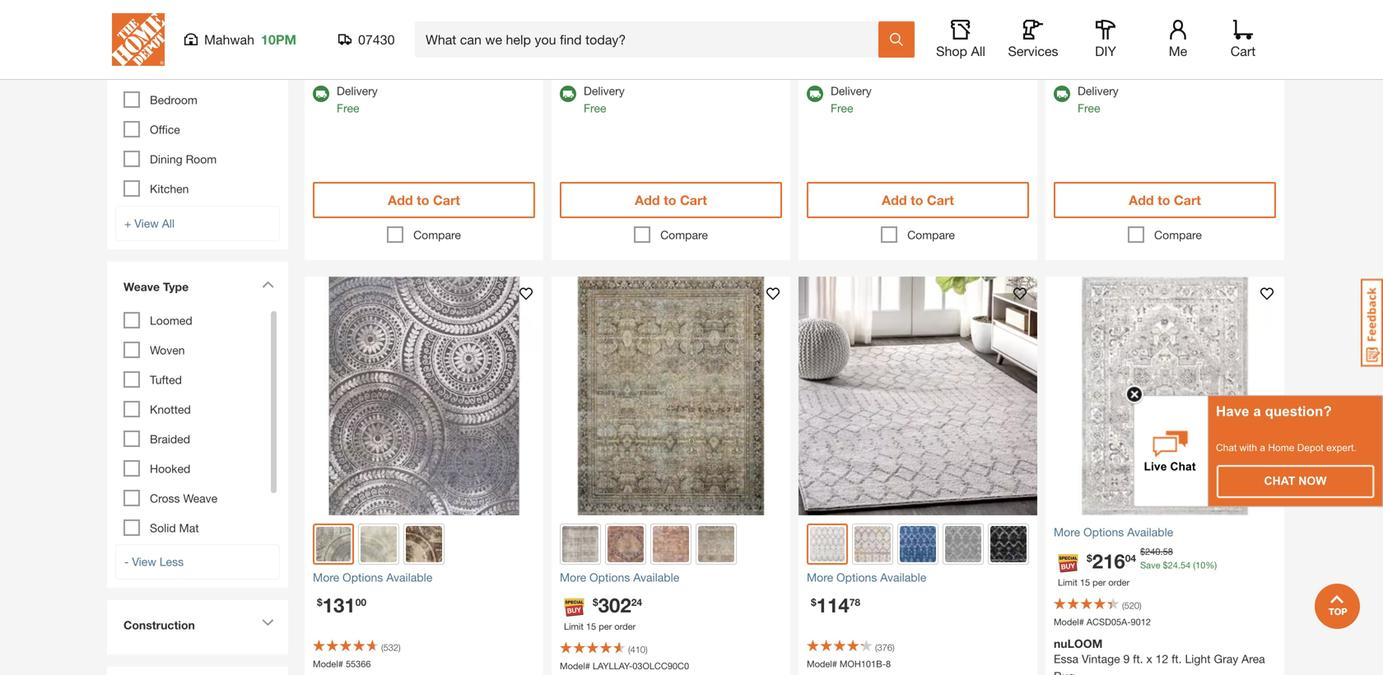 Task type: vqa. For each thing, say whether or not it's contained in the screenshot.
the ( corresponding to 240
yes



Task type: describe. For each thing, give the bounding box(es) containing it.
save
[[1140, 560, 1160, 571]]

532
[[383, 642, 399, 653]]

knotted
[[150, 403, 191, 416]]

9012
[[1131, 617, 1151, 627]]

chat
[[1216, 442, 1237, 453]]

location
[[124, 30, 172, 43]]

available for pickup image for third available shipping image from the left
[[1054, 44, 1070, 61]]

view for -
[[132, 555, 156, 569]]

$ for 114
[[811, 596, 816, 608]]

( 532 )
[[381, 642, 401, 653]]

available for limit
[[633, 571, 679, 584]]

essa vintage 9 ft. x 12 ft. light gray area rug image
[[1046, 277, 1284, 515]]

have
[[1216, 403, 1250, 419]]

available up 240
[[1127, 525, 1173, 539]]

kitchen link
[[150, 182, 189, 196]]

more for 131
[[313, 571, 339, 584]]

dining
[[150, 152, 183, 166]]

$ for 302
[[593, 596, 598, 608]]

more options available link for limit
[[560, 569, 782, 586]]

mahwah 10pm
[[204, 32, 296, 47]]

construction
[[124, 618, 195, 632]]

24 inside $ 302 24
[[631, 596, 642, 608]]

1 vertical spatial per
[[599, 621, 612, 632]]

available for 114
[[880, 571, 926, 584]]

me button
[[1152, 20, 1205, 59]]

essa
[[1054, 652, 1079, 666]]

location type
[[124, 30, 200, 43]]

chat with a home depot expert.
[[1216, 442, 1357, 453]]

red / navy image
[[608, 526, 644, 562]]

10
[[1196, 560, 1206, 571]]

114
[[816, 593, 849, 617]]

solid mat
[[150, 521, 199, 535]]

solid
[[150, 521, 176, 535]]

services
[[1008, 43, 1058, 59]]

ivory / brick image
[[562, 526, 599, 562]]

layla olive/charcoal 9 ft. x 12 ft. distressed oriental printed area rug image
[[552, 277, 790, 515]]

1 vertical spatial 15
[[586, 621, 596, 632]]

loomed
[[150, 314, 192, 327]]

to for third available shipping image from the left
[[1158, 192, 1170, 208]]

delivery for 2nd available shipping image from the right
[[831, 84, 872, 98]]

-
[[124, 555, 129, 569]]

more right black/ivory image
[[1054, 525, 1080, 539]]

dining room link
[[150, 152, 217, 166]]

options for 114
[[837, 571, 877, 584]]

have a question?
[[1216, 403, 1332, 419]]

model# for 114
[[807, 659, 837, 669]]

2 ft. from the left
[[1172, 652, 1182, 666]]

add for available shipping icon
[[388, 192, 413, 208]]

410
[[630, 644, 645, 655]]

moroccan hype boho vintage diamond cream/gray 8 ft. x 10 ft. distressed area rug image
[[799, 277, 1037, 515]]

cross weave link
[[150, 492, 218, 505]]

services button
[[1007, 20, 1060, 59]]

hooked
[[150, 462, 190, 476]]

more options available for limit
[[560, 571, 679, 584]]

compare for first available shipping image from the left
[[660, 228, 708, 242]]

cart for 2nd available shipping image from the right available for pickup image
[[927, 192, 954, 208]]

more options available link up 58
[[1054, 524, 1276, 541]]

compare for available shipping icon
[[413, 228, 461, 242]]

520
[[1124, 600, 1139, 611]]

available for pickup image for 2nd available shipping image from the right
[[807, 44, 823, 61]]

$ 240 . 58 save $ 24 . 54 ( 10 %) limit 15 per order
[[1058, 546, 1217, 588]]

dining room
[[150, 152, 217, 166]]

cross
[[150, 492, 180, 505]]

type for weave type
[[163, 280, 189, 294]]

model# moh101b-8
[[807, 659, 891, 669]]

limit 15 per order
[[564, 621, 636, 632]]

more options available link for 114
[[807, 569, 1029, 586]]

model# layllay-03olcc90c0
[[560, 661, 689, 671]]

mat
[[179, 521, 199, 535]]

acsd05a-
[[1087, 617, 1131, 627]]

braided link
[[150, 432, 190, 446]]

8
[[886, 659, 891, 669]]

) for 131
[[399, 642, 401, 653]]

kitchen
[[150, 182, 189, 196]]

( for 131
[[381, 642, 383, 653]]

me
[[1169, 43, 1187, 59]]

type for location type
[[175, 30, 200, 43]]

vintage
[[1082, 652, 1120, 666]]

cart for available for pickup icon
[[680, 192, 707, 208]]

add to cart button for available shipping icon
[[313, 182, 535, 218]]

( for 240
[[1122, 600, 1124, 611]]

$ 302 24
[[593, 593, 642, 617]]

now
[[1299, 475, 1327, 487]]

9
[[1123, 652, 1130, 666]]

more options available for 114
[[807, 571, 926, 584]]

model# acsd05a-9012
[[1054, 617, 1151, 627]]

1 available shipping image from the left
[[560, 86, 576, 102]]

expert.
[[1326, 442, 1357, 453]]

0 vertical spatial .
[[1161, 546, 1163, 557]]

per inside "$ 240 . 58 save $ 24 . 54 ( 10 %) limit 15 per order"
[[1093, 577, 1106, 588]]

131
[[322, 593, 355, 617]]

model# 55366
[[313, 659, 371, 669]]

( inside "$ 240 . 58 save $ 24 . 54 ( 10 %) limit 15 per order"
[[1193, 560, 1196, 571]]

cross weave
[[150, 492, 218, 505]]

more options available for 131
[[313, 571, 432, 584]]

cart for available for pickup image associated with third available shipping image from the left
[[1174, 192, 1201, 208]]

chat now link
[[1218, 466, 1373, 497]]

24 inside "$ 240 . 58 save $ 24 . 54 ( 10 %) limit 15 per order"
[[1168, 560, 1178, 571]]

What can we help you find today? search field
[[426, 22, 878, 57]]

1 horizontal spatial weave
[[183, 492, 218, 505]]

04
[[1125, 552, 1136, 564]]

add to cart button for first available shipping image from the left
[[560, 182, 782, 218]]

$ 131 00
[[317, 593, 366, 617]]

( 376 )
[[875, 642, 895, 653]]

layllay-
[[593, 661, 633, 671]]

knotted link
[[150, 403, 191, 416]]

cart link
[[1225, 20, 1261, 59]]

living room link
[[150, 63, 214, 77]]

diy button
[[1079, 20, 1132, 59]]

loomed link
[[150, 314, 192, 327]]

+ view all link
[[115, 206, 280, 241]]

home
[[1268, 442, 1295, 453]]

03olcc90c0
[[633, 661, 689, 671]]

54
[[1181, 560, 1191, 571]]

+
[[124, 217, 131, 230]]

$ for 240
[[1140, 546, 1145, 557]]

- view less
[[124, 555, 184, 569]]

options for limit
[[590, 571, 630, 584]]

options for 131
[[343, 571, 383, 584]]

4 free from the left
[[1078, 101, 1100, 115]]

to for first available shipping image from the left
[[664, 192, 676, 208]]



Task type: locate. For each thing, give the bounding box(es) containing it.
order down $ 216 04
[[1108, 577, 1130, 588]]

view for +
[[134, 217, 159, 230]]

caret icon image for construction
[[262, 619, 274, 627]]

room right dining
[[186, 152, 217, 166]]

order
[[1108, 577, 1130, 588], [614, 621, 636, 632]]

24 left 54
[[1168, 560, 1178, 571]]

more for limit
[[560, 571, 586, 584]]

add for 2nd available shipping image from the right
[[882, 192, 907, 208]]

more options available up $ 216 04
[[1054, 525, 1173, 539]]

nuloom essa vintage 9 ft. x 12 ft. light gray area rug
[[1054, 637, 1265, 675]]

2 pickup from the left
[[584, 43, 619, 56]]

1 delivery free from the left
[[337, 84, 378, 115]]

weave up loomed link
[[124, 280, 160, 294]]

add
[[388, 192, 413, 208], [635, 192, 660, 208], [882, 192, 907, 208], [1129, 192, 1154, 208]]

1 to from the left
[[417, 192, 429, 208]]

2 delivery from the left
[[584, 84, 625, 98]]

3 delivery from the left
[[831, 84, 872, 98]]

nuloom
[[1054, 637, 1103, 650]]

2 horizontal spatial available shipping image
[[1054, 86, 1070, 102]]

0 vertical spatial limit
[[1058, 577, 1078, 588]]

1 vertical spatial room
[[186, 152, 217, 166]]

3 add to cart button from the left
[[807, 182, 1029, 218]]

1 add to cart button from the left
[[313, 182, 535, 218]]

0 vertical spatial order
[[1108, 577, 1130, 588]]

with
[[1240, 442, 1257, 453]]

compare for 2nd available shipping image from the right
[[907, 228, 955, 242]]

0 horizontal spatial 15
[[586, 621, 596, 632]]

pickup right 10pm
[[337, 43, 372, 56]]

24 up limit 15 per order
[[631, 596, 642, 608]]

ocean / rust image
[[698, 526, 734, 562]]

all
[[971, 43, 985, 59], [162, 217, 175, 230]]

location type link
[[115, 20, 280, 58]]

$ right 04
[[1140, 546, 1145, 557]]

0 horizontal spatial .
[[1161, 546, 1163, 557]]

question?
[[1265, 403, 1332, 419]]

1 vertical spatial weave
[[183, 492, 218, 505]]

376
[[877, 642, 892, 653]]

available for pickup image
[[807, 44, 823, 61], [1054, 44, 1070, 61]]

gray image
[[316, 527, 351, 562]]

1 vertical spatial limit
[[564, 621, 584, 632]]

compare for third available shipping image from the left
[[1154, 228, 1202, 242]]

1 horizontal spatial order
[[1108, 577, 1130, 588]]

ft. left x
[[1133, 652, 1143, 666]]

4 to from the left
[[1158, 192, 1170, 208]]

$ left 04
[[1087, 552, 1092, 564]]

216
[[1092, 549, 1125, 573]]

caret icon image inside weave type link
[[262, 281, 274, 288]]

) for 240
[[1139, 600, 1142, 611]]

3 delivery free from the left
[[831, 84, 872, 115]]

available for 131
[[386, 571, 432, 584]]

0 horizontal spatial limit
[[564, 621, 584, 632]]

delivery free for third available shipping image from the left
[[1078, 84, 1119, 115]]

2 horizontal spatial pickup
[[1078, 43, 1113, 56]]

(
[[1193, 560, 1196, 571], [1122, 600, 1124, 611], [381, 642, 383, 653], [875, 642, 877, 653], [628, 644, 630, 655]]

limit up "model# acsd05a-9012"
[[1058, 577, 1078, 588]]

bedroom
[[150, 93, 197, 107]]

55366
[[346, 659, 371, 669]]

available shipping image
[[560, 86, 576, 102], [807, 86, 823, 102], [1054, 86, 1070, 102]]

3 to from the left
[[911, 192, 923, 208]]

the home depot logo image
[[112, 13, 165, 66]]

add to cart for first available shipping image from the left
[[635, 192, 707, 208]]

$ 114 78
[[811, 593, 860, 617]]

add to cart button for third available shipping image from the left
[[1054, 182, 1276, 218]]

weave type
[[124, 280, 189, 294]]

0 horizontal spatial per
[[599, 621, 612, 632]]

chat now
[[1264, 475, 1327, 487]]

1 horizontal spatial all
[[971, 43, 985, 59]]

model#
[[1054, 617, 1084, 627], [313, 659, 343, 669], [807, 659, 837, 669], [560, 661, 590, 671]]

add to cart for 2nd available shipping image from the right
[[882, 192, 954, 208]]

$ inside $ 216 04
[[1087, 552, 1092, 564]]

more options available link for 131
[[313, 569, 535, 586]]

07430 button
[[338, 31, 395, 48]]

12
[[1156, 652, 1169, 666]]

00
[[355, 596, 366, 608]]

1 horizontal spatial 15
[[1080, 577, 1090, 588]]

model# for 131
[[313, 659, 343, 669]]

limit up 'model# layllay-03olcc90c0' on the bottom of the page
[[564, 621, 584, 632]]

a right 'have'
[[1253, 403, 1261, 419]]

3 compare from the left
[[907, 228, 955, 242]]

a right with
[[1260, 442, 1265, 453]]

add to cart button for 2nd available shipping image from the right
[[807, 182, 1029, 218]]

4 delivery free from the left
[[1078, 84, 1119, 115]]

1 vertical spatial all
[[162, 217, 175, 230]]

0 vertical spatial caret icon image
[[262, 281, 274, 288]]

$ inside $ 114 78
[[811, 596, 816, 608]]

0 vertical spatial all
[[971, 43, 985, 59]]

per down 216
[[1093, 577, 1106, 588]]

ft. right 12
[[1172, 652, 1182, 666]]

add to cart for third available shipping image from the left
[[1129, 192, 1201, 208]]

1 horizontal spatial limit
[[1058, 577, 1078, 588]]

delivery free for available shipping icon
[[337, 84, 378, 115]]

more options available
[[1054, 525, 1173, 539], [313, 571, 432, 584], [560, 571, 679, 584], [807, 571, 926, 584]]

compare
[[413, 228, 461, 242], [660, 228, 708, 242], [907, 228, 955, 242], [1154, 228, 1202, 242]]

$ down 58
[[1163, 560, 1168, 571]]

0 vertical spatial 24
[[1168, 560, 1178, 571]]

order down $ 302 24
[[614, 621, 636, 632]]

0 horizontal spatial weave
[[124, 280, 160, 294]]

pickup right available for pickup icon
[[584, 43, 619, 56]]

more for 114
[[807, 571, 833, 584]]

( 410 )
[[628, 644, 648, 655]]

1 horizontal spatial available for pickup image
[[1054, 44, 1070, 61]]

3 pickup from the left
[[1078, 43, 1113, 56]]

$ for 131
[[317, 596, 322, 608]]

cream/gray image
[[810, 527, 845, 562]]

1 vertical spatial type
[[163, 280, 189, 294]]

4 add from the left
[[1129, 192, 1154, 208]]

0 vertical spatial view
[[134, 217, 159, 230]]

ivory/multi image
[[855, 526, 891, 562]]

0 vertical spatial 15
[[1080, 577, 1090, 588]]

limit
[[1058, 577, 1078, 588], [564, 621, 584, 632]]

office
[[150, 123, 180, 136]]

3 available shipping image from the left
[[1054, 86, 1070, 102]]

type up living room
[[175, 30, 200, 43]]

bedroom link
[[150, 93, 197, 107]]

$ for 216
[[1087, 552, 1092, 564]]

$ left 00
[[317, 596, 322, 608]]

blue/white image
[[900, 526, 936, 562]]

more down ivory / brick "icon"
[[560, 571, 586, 584]]

0 horizontal spatial order
[[614, 621, 636, 632]]

depot
[[1297, 442, 1324, 453]]

$ 216 04
[[1087, 549, 1136, 573]]

1 vertical spatial view
[[132, 555, 156, 569]]

area
[[1242, 652, 1265, 666]]

+ view all
[[124, 217, 175, 230]]

1 vertical spatial 24
[[631, 596, 642, 608]]

add to cart for available shipping icon
[[388, 192, 460, 208]]

all right shop
[[971, 43, 985, 59]]

to for available shipping icon
[[417, 192, 429, 208]]

options up '302'
[[590, 571, 630, 584]]

more options available link down blue/white icon
[[807, 569, 1029, 586]]

shop
[[936, 43, 967, 59]]

1 horizontal spatial available shipping image
[[807, 86, 823, 102]]

more up 131
[[313, 571, 339, 584]]

2 compare from the left
[[660, 228, 708, 242]]

2 delivery free from the left
[[584, 84, 625, 115]]

1 vertical spatial a
[[1260, 442, 1265, 453]]

1 delivery from the left
[[337, 84, 378, 98]]

07430
[[358, 32, 395, 47]]

15 down $ 302 24
[[586, 621, 596, 632]]

model# left moh101b-
[[807, 659, 837, 669]]

3 add to cart from the left
[[882, 192, 954, 208]]

rug
[[1054, 669, 1075, 675]]

- view less link
[[115, 544, 280, 580]]

0 vertical spatial per
[[1093, 577, 1106, 588]]

available for pickup image
[[560, 44, 576, 61]]

more up "114"
[[807, 571, 833, 584]]

0 horizontal spatial 24
[[631, 596, 642, 608]]

all inside button
[[971, 43, 985, 59]]

black/ivory image
[[990, 526, 1027, 562]]

available down spice / marine image
[[633, 571, 679, 584]]

0 vertical spatial room
[[183, 63, 214, 77]]

a
[[1253, 403, 1261, 419], [1260, 442, 1265, 453]]

0 vertical spatial type
[[175, 30, 200, 43]]

3 free from the left
[[831, 101, 853, 115]]

24
[[1168, 560, 1178, 571], [631, 596, 642, 608]]

type
[[175, 30, 200, 43], [163, 280, 189, 294]]

cart inside cart link
[[1231, 43, 1256, 59]]

4 delivery from the left
[[1078, 84, 1119, 98]]

10pm
[[261, 32, 296, 47]]

delivery free for first available shipping image from the left
[[584, 84, 625, 115]]

2 available for pickup image from the left
[[1054, 44, 1070, 61]]

add for third available shipping image from the left
[[1129, 192, 1154, 208]]

2 to from the left
[[664, 192, 676, 208]]

options up 216
[[1084, 525, 1124, 539]]

to
[[417, 192, 429, 208], [664, 192, 676, 208], [911, 192, 923, 208], [1158, 192, 1170, 208]]

0 horizontal spatial available shipping image
[[560, 86, 576, 102]]

1 caret icon image from the top
[[262, 281, 274, 288]]

1 horizontal spatial ft.
[[1172, 652, 1182, 666]]

to for 2nd available shipping image from the right
[[911, 192, 923, 208]]

options up 78
[[837, 571, 877, 584]]

3 add from the left
[[882, 192, 907, 208]]

15 down $ 216 04
[[1080, 577, 1090, 588]]

.
[[1161, 546, 1163, 557], [1178, 560, 1181, 571]]

1 vertical spatial caret icon image
[[262, 619, 274, 627]]

2 free from the left
[[584, 101, 606, 115]]

0 vertical spatial a
[[1253, 403, 1261, 419]]

1 vertical spatial .
[[1178, 560, 1181, 571]]

1 horizontal spatial per
[[1093, 577, 1106, 588]]

light
[[1185, 652, 1211, 666]]

1 horizontal spatial .
[[1178, 560, 1181, 571]]

delivery for third available shipping image from the left
[[1078, 84, 1119, 98]]

240
[[1145, 546, 1161, 557]]

58
[[1163, 546, 1173, 557]]

mahwah
[[204, 32, 254, 47]]

x
[[1147, 652, 1152, 666]]

15 inside "$ 240 . 58 save $ 24 . 54 ( 10 %) limit 15 per order"
[[1080, 577, 1090, 588]]

2 add to cart from the left
[[635, 192, 707, 208]]

0 horizontal spatial available for pickup image
[[807, 44, 823, 61]]

view
[[134, 217, 159, 230], [132, 555, 156, 569]]

delivery for first available shipping image from the left
[[584, 84, 625, 98]]

delivery
[[337, 84, 378, 98], [584, 84, 625, 98], [831, 84, 872, 98], [1078, 84, 1119, 98]]

pickup right services
[[1078, 43, 1113, 56]]

living room
[[150, 63, 214, 77]]

delivery free for 2nd available shipping image from the right
[[831, 84, 872, 115]]

tufted
[[150, 373, 182, 387]]

solid mat link
[[150, 521, 199, 535]]

view right +
[[134, 217, 159, 230]]

delivery for available shipping icon
[[337, 84, 378, 98]]

$ up limit 15 per order
[[593, 596, 598, 608]]

more options available link down "ivory/brown" image
[[313, 569, 535, 586]]

0 vertical spatial weave
[[124, 280, 160, 294]]

per down '302'
[[599, 621, 612, 632]]

4 add to cart from the left
[[1129, 192, 1201, 208]]

2 add from the left
[[635, 192, 660, 208]]

order inside "$ 240 . 58 save $ 24 . 54 ( 10 %) limit 15 per order"
[[1108, 577, 1130, 588]]

1 compare from the left
[[413, 228, 461, 242]]

1 horizontal spatial 24
[[1168, 560, 1178, 571]]

caret icon image inside construction link
[[262, 619, 274, 627]]

2 available shipping image from the left
[[807, 86, 823, 102]]

more options available up $ 302 24
[[560, 571, 679, 584]]

0 horizontal spatial all
[[162, 217, 175, 230]]

1 add from the left
[[388, 192, 413, 208]]

room for dining room
[[186, 152, 217, 166]]

gray/ivory image
[[945, 526, 981, 562]]

braided
[[150, 432, 190, 446]]

view right -
[[132, 555, 156, 569]]

options up 00
[[343, 571, 383, 584]]

shop all button
[[934, 20, 987, 59]]

diy
[[1095, 43, 1116, 59]]

room down the location type link on the left
[[183, 63, 214, 77]]

1 horizontal spatial pickup
[[584, 43, 619, 56]]

2 add to cart button from the left
[[560, 182, 782, 218]]

available shipping image
[[313, 86, 329, 102]]

pickup
[[337, 43, 372, 56], [584, 43, 619, 56], [1078, 43, 1113, 56]]

model# up nuloom
[[1054, 617, 1084, 627]]

weave up mat
[[183, 492, 218, 505]]

) for 114
[[892, 642, 895, 653]]

weave type link
[[115, 270, 280, 308]]

model# left 55366
[[313, 659, 343, 669]]

$
[[1140, 546, 1145, 557], [1087, 552, 1092, 564], [1163, 560, 1168, 571], [317, 596, 322, 608], [593, 596, 598, 608], [811, 596, 816, 608]]

$ left 78
[[811, 596, 816, 608]]

caret icon image
[[262, 281, 274, 288], [262, 619, 274, 627]]

1 add to cart from the left
[[388, 192, 460, 208]]

room for living room
[[183, 63, 214, 77]]

1 free from the left
[[337, 101, 359, 115]]

available down "ivory/brown" image
[[386, 571, 432, 584]]

more options available up 78
[[807, 571, 926, 584]]

$ inside $ 302 24
[[593, 596, 598, 608]]

ivory image
[[361, 526, 397, 562]]

available down blue/white icon
[[880, 571, 926, 584]]

0 horizontal spatial pickup
[[337, 43, 372, 56]]

add for first available shipping image from the left
[[635, 192, 660, 208]]

type up loomed link
[[163, 280, 189, 294]]

less
[[160, 555, 184, 569]]

2 caret icon image from the top
[[262, 619, 274, 627]]

cart
[[1231, 43, 1256, 59], [433, 192, 460, 208], [680, 192, 707, 208], [927, 192, 954, 208], [1174, 192, 1201, 208]]

all down kitchen
[[162, 217, 175, 230]]

1 vertical spatial order
[[614, 621, 636, 632]]

78
[[849, 596, 860, 608]]

ivory/brown image
[[406, 526, 442, 562]]

caret icon image for weave type
[[262, 281, 274, 288]]

options
[[1084, 525, 1124, 539], [343, 571, 383, 584], [590, 571, 630, 584], [837, 571, 877, 584]]

spice / marine image
[[653, 526, 689, 562]]

chat
[[1264, 475, 1295, 487]]

model# for 240
[[1054, 617, 1084, 627]]

more options available up 00
[[313, 571, 432, 584]]

feedback link image
[[1361, 278, 1383, 367]]

0 horizontal spatial ft.
[[1133, 652, 1143, 666]]

4 compare from the left
[[1154, 228, 1202, 242]]

1 ft. from the left
[[1133, 652, 1143, 666]]

1 available for pickup image from the left
[[807, 44, 823, 61]]

spiralmedallion 7 ft. x 9 ft. gray geometric area rug image
[[305, 277, 543, 515]]

model# left layllay-
[[560, 661, 590, 671]]

4 add to cart button from the left
[[1054, 182, 1276, 218]]

limit inside "$ 240 . 58 save $ 24 . 54 ( 10 %) limit 15 per order"
[[1058, 577, 1078, 588]]

weave inside weave type link
[[124, 280, 160, 294]]

office link
[[150, 123, 180, 136]]

( for 114
[[875, 642, 877, 653]]

more options available link down spice / marine image
[[560, 569, 782, 586]]

$ inside the $ 131 00
[[317, 596, 322, 608]]

gray
[[1214, 652, 1239, 666]]

shop all
[[936, 43, 985, 59]]

living
[[150, 63, 180, 77]]

302
[[598, 593, 631, 617]]

room
[[183, 63, 214, 77], [186, 152, 217, 166]]

1 pickup from the left
[[337, 43, 372, 56]]



